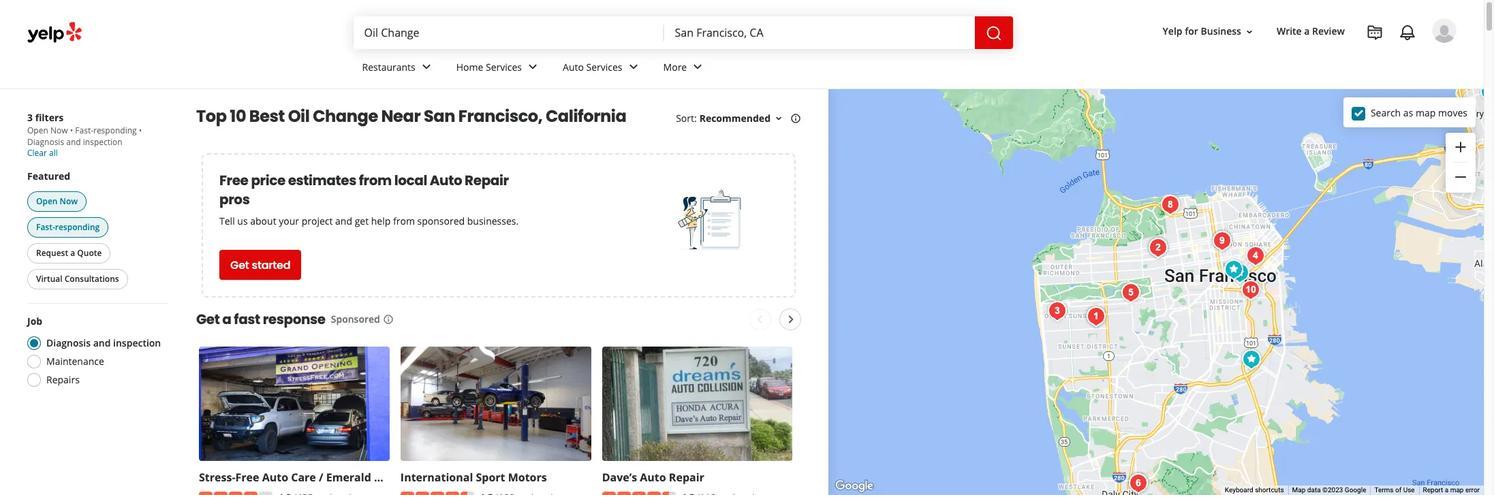 Task type: vqa. For each thing, say whether or not it's contained in the screenshot.
Guidelines
no



Task type: describe. For each thing, give the bounding box(es) containing it.
2 • from the left
[[139, 125, 142, 136]]

recommended button
[[700, 112, 784, 125]]

3
[[27, 111, 33, 124]]

top
[[196, 105, 227, 127]]

international sport motors image
[[1227, 260, 1254, 287]]

all
[[49, 147, 58, 159]]

care
[[291, 470, 316, 485]]

get started
[[230, 257, 291, 273]]

more link
[[653, 49, 717, 89]]

recommended
[[700, 112, 771, 125]]

search
[[1371, 106, 1401, 119]]

24 chevron down v2 image for home services
[[525, 59, 541, 75]]

previous image
[[752, 311, 768, 328]]

inspection inside 3 filters open now • fast-responding • diagnosis and inspection clear all
[[83, 136, 122, 148]]

services for home services
[[486, 60, 522, 73]]

auto right dave's
[[640, 470, 666, 485]]

featured
[[27, 170, 70, 183]]

review
[[1313, 25, 1345, 38]]

yelp for business
[[1163, 25, 1242, 38]]

estimates
[[288, 171, 356, 190]]

sponsored
[[331, 313, 380, 326]]

quote
[[77, 247, 102, 259]]

repairs
[[46, 373, 80, 386]]

san
[[424, 105, 455, 127]]

action auto care image
[[1238, 277, 1265, 304]]

free inside free price estimates from local auto repair pros tell us about your project and get help from sponsored businesses.
[[219, 171, 248, 190]]

map for error
[[1451, 487, 1464, 494]]

consultations
[[65, 273, 119, 285]]

sunset 76 auto repair & tire center image
[[1083, 303, 1110, 331]]

open now button
[[27, 191, 87, 212]]

international sport motors
[[401, 470, 547, 485]]

california
[[546, 105, 627, 127]]

virtual consultations
[[36, 273, 119, 285]]

24 chevron down v2 image for restaurants
[[418, 59, 435, 75]]

none field near
[[675, 25, 964, 40]]

option group containing job
[[23, 315, 169, 391]]

report a map error link
[[1423, 487, 1480, 494]]

24 chevron down v2 image for auto services
[[625, 59, 642, 75]]

and inside free price estimates from local auto repair pros tell us about your project and get help from sponsored businesses.
[[335, 215, 352, 228]]

businesses.
[[467, 215, 519, 228]]

auto services
[[563, 60, 623, 73]]

yelp for business button
[[1158, 19, 1261, 44]]

best
[[249, 105, 285, 127]]

©2023
[[1323, 487, 1343, 494]]

top 10 best oil change near san francisco, california
[[196, 105, 627, 127]]

project
[[302, 215, 333, 228]]

request a quote
[[36, 247, 102, 259]]

francisco,
[[458, 105, 543, 127]]

map
[[1292, 487, 1306, 494]]

/
[[319, 470, 323, 485]]

zoom out image
[[1453, 169, 1469, 185]]

auto left care
[[262, 470, 288, 485]]

request a quote button
[[27, 243, 111, 264]]

now inside 3 filters open now • fast-responding • diagnosis and inspection clear all
[[50, 125, 68, 136]]

yelp
[[1163, 25, 1183, 38]]

terms of use
[[1375, 487, 1415, 494]]

and inside 3 filters open now • fast-responding • diagnosis and inspection clear all
[[66, 136, 81, 148]]

report
[[1423, 487, 1444, 494]]

fast- inside button
[[36, 221, 55, 233]]

sort:
[[676, 112, 697, 125]]

1 vertical spatial free
[[235, 470, 259, 485]]

services for auto services
[[586, 60, 623, 73]]

projects image
[[1367, 25, 1383, 41]]

10
[[230, 105, 246, 127]]

notifications image
[[1400, 25, 1416, 41]]

paul's mobile detailing image
[[1238, 346, 1265, 373]]

filters
[[35, 111, 64, 124]]

google
[[1345, 487, 1367, 494]]

nolan p. image
[[1432, 18, 1457, 43]]

1 horizontal spatial and
[[93, 337, 111, 350]]

responding inside 3 filters open now • fast-responding • diagnosis and inspection clear all
[[93, 125, 137, 136]]

1 vertical spatial inspection
[[113, 337, 161, 350]]

auto right emerald
[[374, 470, 400, 485]]

write
[[1277, 25, 1302, 38]]

featured group
[[25, 170, 169, 292]]

none field find
[[364, 25, 653, 40]]

error
[[1466, 487, 1480, 494]]

16 info v2 image for get a fast response
[[383, 314, 394, 325]]

get for get a fast response
[[196, 310, 220, 329]]

auto services link
[[552, 49, 653, 89]]

tell
[[219, 215, 235, 228]]

of
[[1396, 487, 1402, 494]]

Near text field
[[675, 25, 964, 40]]

maintenance
[[46, 355, 104, 368]]

map data ©2023 google
[[1292, 487, 1367, 494]]

diagnosis and inspection
[[46, 337, 161, 350]]

free price estimates from local auto repair pros image
[[678, 187, 746, 255]]

us
[[237, 215, 248, 228]]

repair inside free price estimates from local auto repair pros tell us about your project and get help from sponsored businesses.
[[465, 171, 509, 190]]

international
[[401, 470, 473, 485]]

get a fast response
[[196, 310, 326, 329]]

keyboard shortcuts
[[1225, 487, 1284, 494]]

stress-free auto care / emerald auto
[[199, 470, 400, 485]]

open now
[[36, 196, 78, 207]]

1 horizontal spatial repair
[[669, 470, 705, 485]]

clear
[[27, 147, 47, 159]]

zoom in image
[[1453, 139, 1469, 155]]

open inside 3 filters open now • fast-responding • diagnosis and inspection clear all
[[27, 125, 48, 136]]

search image
[[986, 25, 1002, 41]]

change
[[313, 105, 378, 127]]

started
[[252, 257, 291, 273]]

restaurants
[[362, 60, 416, 73]]

diagnosis inside 3 filters open now • fast-responding • diagnosis and inspection clear all
[[27, 136, 64, 148]]

more
[[663, 60, 687, 73]]

stress-
[[199, 470, 235, 485]]

sport
[[476, 470, 505, 485]]

international sport motors link
[[401, 470, 547, 485]]

request
[[36, 247, 68, 259]]

motors
[[508, 470, 547, 485]]

virtual consultations button
[[27, 269, 128, 290]]

3 filters open now • fast-responding • diagnosis and inspection clear all
[[27, 111, 142, 159]]

job
[[27, 315, 42, 328]]

das auto service image
[[1125, 470, 1152, 495]]

home services link
[[446, 49, 552, 89]]

16 info v2 image for top 10 best oil change near san francisco, california
[[791, 113, 801, 124]]

your
[[279, 215, 299, 228]]

data
[[1308, 487, 1321, 494]]



Task type: locate. For each thing, give the bounding box(es) containing it.
0 horizontal spatial 16 info v2 image
[[383, 314, 394, 325]]

a for get
[[222, 310, 231, 329]]

16 info v2 image right sponsored
[[383, 314, 394, 325]]

dave's auto repair
[[602, 470, 705, 485]]

sponsored
[[417, 215, 465, 228]]

24 chevron down v2 image inside auto services link
[[625, 59, 642, 75]]

1 horizontal spatial fast-
[[75, 125, 93, 136]]

a for write
[[1305, 25, 1310, 38]]

0 horizontal spatial repair
[[465, 171, 509, 190]]

24 chevron down v2 image inside more link
[[690, 59, 706, 75]]

keyboard shortcuts button
[[1225, 486, 1284, 495]]

virtual
[[36, 273, 62, 285]]

1 horizontal spatial from
[[393, 215, 415, 228]]

search as map moves
[[1371, 106, 1468, 119]]

and right all
[[66, 136, 81, 148]]

a left fast
[[222, 310, 231, 329]]

2 4.5 star rating image from the left
[[602, 492, 676, 495]]

a inside button
[[70, 247, 75, 259]]

from
[[359, 171, 392, 190], [393, 215, 415, 228]]

richardson automotive service image
[[1157, 191, 1184, 219]]

get left started
[[230, 257, 249, 273]]

terms of use link
[[1375, 487, 1415, 494]]

shortcuts
[[1255, 487, 1284, 494]]

24 chevron down v2 image
[[525, 59, 541, 75], [690, 59, 706, 75]]

fast
[[234, 310, 260, 329]]

diagnosis
[[27, 136, 64, 148], [46, 337, 91, 350]]

1 24 chevron down v2 image from the left
[[525, 59, 541, 75]]

2 24 chevron down v2 image from the left
[[625, 59, 642, 75]]

24 chevron down v2 image right auto services
[[625, 59, 642, 75]]

ksh automotive image
[[1209, 228, 1236, 255], [1209, 228, 1236, 255]]

keyboard
[[1225, 487, 1254, 494]]

jt's auto repair image
[[1044, 298, 1071, 325]]

0 vertical spatial from
[[359, 171, 392, 190]]

None field
[[364, 25, 653, 40], [675, 25, 964, 40]]

fast- inside 3 filters open now • fast-responding • diagnosis and inspection clear all
[[75, 125, 93, 136]]

0 horizontal spatial services
[[486, 60, 522, 73]]

now down filters
[[50, 125, 68, 136]]

0 vertical spatial inspection
[[83, 136, 122, 148]]

a right report
[[1445, 487, 1449, 494]]

pros
[[219, 190, 250, 209]]

get
[[230, 257, 249, 273], [196, 310, 220, 329]]

0 vertical spatial now
[[50, 125, 68, 136]]

dave's
[[602, 470, 637, 485]]

das auto service image
[[1125, 470, 1152, 495]]

4.5 star rating image
[[401, 492, 474, 495], [602, 492, 676, 495]]

dave's auto repair link
[[602, 470, 705, 485]]

auto inside free price estimates from local auto repair pros tell us about your project and get help from sponsored businesses.
[[430, 171, 462, 190]]

free up 4.2 star rating image at the left bottom of page
[[235, 470, 259, 485]]

1 horizontal spatial 16 info v2 image
[[791, 113, 801, 124]]

get left fast
[[196, 310, 220, 329]]

now inside button
[[60, 196, 78, 207]]

juarez tires and brakes image
[[1221, 256, 1248, 283]]

24 chevron down v2 image inside restaurants link
[[418, 59, 435, 75]]

open down 'featured'
[[36, 196, 58, 207]]

24 chevron down v2 image inside home services link
[[525, 59, 541, 75]]

auto right local
[[430, 171, 462, 190]]

0 vertical spatial map
[[1416, 106, 1436, 119]]

1 horizontal spatial 4.5 star rating image
[[602, 492, 676, 495]]

a & a auto repair & tire service image
[[1477, 78, 1494, 106]]

4.2 star rating image
[[199, 492, 273, 495]]

open inside open now button
[[36, 196, 58, 207]]

as
[[1404, 106, 1414, 119]]

a left quote
[[70, 247, 75, 259]]

1 vertical spatial open
[[36, 196, 58, 207]]

0 vertical spatial open
[[27, 125, 48, 136]]

1 4.5 star rating image from the left
[[401, 492, 474, 495]]

a right write
[[1305, 25, 1310, 38]]

response
[[263, 310, 326, 329]]

0 vertical spatial 16 info v2 image
[[791, 113, 801, 124]]

16 chevron down v2 image
[[1244, 26, 1255, 37]]

1 vertical spatial now
[[60, 196, 78, 207]]

repair
[[465, 171, 509, 190], [669, 470, 705, 485]]

0 vertical spatial fast-
[[75, 125, 93, 136]]

get inside button
[[230, 257, 249, 273]]

24 chevron down v2 image for more
[[690, 59, 706, 75]]

a for report
[[1445, 487, 1449, 494]]

0 vertical spatial responding
[[93, 125, 137, 136]]

0 horizontal spatial none field
[[364, 25, 653, 40]]

about
[[250, 215, 276, 228]]

1 none field from the left
[[364, 25, 653, 40]]

home
[[456, 60, 483, 73]]

1 vertical spatial from
[[393, 215, 415, 228]]

option group
[[23, 315, 169, 391]]

1 horizontal spatial 24 chevron down v2 image
[[690, 59, 706, 75]]

diagnosis down filters
[[27, 136, 64, 148]]

map right the as
[[1416, 106, 1436, 119]]

4.5 star rating image for international
[[401, 492, 474, 495]]

repair right dave's
[[669, 470, 705, 485]]

near
[[381, 105, 421, 127]]

0 horizontal spatial map
[[1416, 106, 1436, 119]]

k & c auto service image
[[1242, 243, 1270, 270]]

services up california
[[586, 60, 623, 73]]

0 horizontal spatial 24 chevron down v2 image
[[525, 59, 541, 75]]

auto up california
[[563, 60, 584, 73]]

stress-free auto care / emerald auto image
[[1145, 234, 1172, 262]]

repair up businesses.
[[465, 171, 509, 190]]

and up maintenance
[[93, 337, 111, 350]]

group
[[1446, 133, 1476, 193]]

free price estimates from local auto repair pros tell us about your project and get help from sponsored businesses.
[[219, 171, 519, 228]]

16 info v2 image right 16 chevron down v2 icon
[[791, 113, 801, 124]]

a for request
[[70, 247, 75, 259]]

price
[[251, 171, 285, 190]]

report a map error
[[1423, 487, 1480, 494]]

for
[[1185, 25, 1199, 38]]

business categories element
[[351, 49, 1457, 89]]

emerald
[[326, 470, 371, 485]]

1 24 chevron down v2 image from the left
[[418, 59, 435, 75]]

2 services from the left
[[586, 60, 623, 73]]

1 vertical spatial diagnosis
[[46, 337, 91, 350]]

local
[[394, 171, 427, 190]]

1 horizontal spatial •
[[139, 125, 142, 136]]

1 vertical spatial repair
[[669, 470, 705, 485]]

1 vertical spatial responding
[[55, 221, 100, 233]]

user actions element
[[1152, 17, 1476, 101]]

get
[[355, 215, 369, 228]]

0 horizontal spatial from
[[359, 171, 392, 190]]

24 chevron down v2 image right restaurants
[[418, 59, 435, 75]]

services right home
[[486, 60, 522, 73]]

sunset 76 auto repair & tire center image
[[1083, 303, 1110, 331]]

4.5 star rating image down dave's auto repair
[[602, 492, 676, 495]]

0 vertical spatial repair
[[465, 171, 509, 190]]

16 chevron down v2 image
[[773, 113, 784, 124]]

open
[[27, 125, 48, 136], [36, 196, 58, 207]]

free left price
[[219, 171, 248, 190]]

1 vertical spatial and
[[335, 215, 352, 228]]

Find text field
[[364, 25, 653, 40]]

from left local
[[359, 171, 392, 190]]

0 horizontal spatial and
[[66, 136, 81, 148]]

google image
[[832, 478, 877, 495]]

1 horizontal spatial services
[[586, 60, 623, 73]]

fast-responding button
[[27, 217, 109, 238]]

1 vertical spatial get
[[196, 310, 220, 329]]

0 horizontal spatial fast-
[[36, 221, 55, 233]]

oil
[[288, 105, 310, 127]]

2 none field from the left
[[675, 25, 964, 40]]

open down '3'
[[27, 125, 48, 136]]

a
[[1305, 25, 1310, 38], [70, 247, 75, 259], [222, 310, 231, 329], [1445, 487, 1449, 494]]

2 horizontal spatial and
[[335, 215, 352, 228]]

stress-free auto care / emerald auto link
[[199, 470, 400, 485]]

0 horizontal spatial get
[[196, 310, 220, 329]]

map
[[1416, 106, 1436, 119], [1451, 487, 1464, 494]]

business
[[1201, 25, 1242, 38]]

2 24 chevron down v2 image from the left
[[690, 59, 706, 75]]

responding inside button
[[55, 221, 100, 233]]

services
[[486, 60, 522, 73], [586, 60, 623, 73]]

0 horizontal spatial •
[[70, 125, 73, 136]]

1 horizontal spatial 24 chevron down v2 image
[[625, 59, 642, 75]]

24 chevron down v2 image down find text field
[[525, 59, 541, 75]]

terms
[[1375, 487, 1394, 494]]

now up fast-responding
[[60, 196, 78, 207]]

and left get
[[335, 215, 352, 228]]

0 vertical spatial and
[[66, 136, 81, 148]]

get for get started
[[230, 257, 249, 273]]

0 horizontal spatial 4.5 star rating image
[[401, 492, 474, 495]]

None search field
[[353, 16, 1016, 49]]

0 vertical spatial diagnosis
[[27, 136, 64, 148]]

from right help
[[393, 215, 415, 228]]

1 • from the left
[[70, 125, 73, 136]]

2 vertical spatial and
[[93, 337, 111, 350]]

4.5 star rating image for dave's
[[602, 492, 676, 495]]

0 vertical spatial get
[[230, 257, 249, 273]]

restaurants link
[[351, 49, 446, 89]]

•
[[70, 125, 73, 136], [139, 125, 142, 136]]

1 horizontal spatial none field
[[675, 25, 964, 40]]

now
[[50, 125, 68, 136], [60, 196, 78, 207]]

home services
[[456, 60, 522, 73]]

stress-free auto care / emerald auto image
[[1145, 234, 1172, 262]]

1 horizontal spatial get
[[230, 257, 249, 273]]

mike's union auto repair image
[[1118, 279, 1145, 307]]

auto
[[563, 60, 584, 73], [430, 171, 462, 190], [262, 470, 288, 485], [374, 470, 400, 485], [640, 470, 666, 485]]

use
[[1404, 487, 1415, 494]]

map region
[[673, 69, 1494, 495]]

1 vertical spatial 16 info v2 image
[[383, 314, 394, 325]]

map for moves
[[1416, 106, 1436, 119]]

map left error
[[1451, 487, 1464, 494]]

write a review link
[[1272, 19, 1351, 44]]

clear all link
[[27, 147, 58, 159]]

24 chevron down v2 image
[[418, 59, 435, 75], [625, 59, 642, 75]]

4.5 star rating image down international
[[401, 492, 474, 495]]

1 vertical spatial fast-
[[36, 221, 55, 233]]

fast-
[[75, 125, 93, 136], [36, 221, 55, 233]]

moves
[[1439, 106, 1468, 119]]

16 info v2 image
[[791, 113, 801, 124], [383, 314, 394, 325]]

auto inside business categories element
[[563, 60, 584, 73]]

1 horizontal spatial map
[[1451, 487, 1464, 494]]

help
[[371, 215, 391, 228]]

1 services from the left
[[486, 60, 522, 73]]

diagnosis up maintenance
[[46, 337, 91, 350]]

0 vertical spatial free
[[219, 171, 248, 190]]

write a review
[[1277, 25, 1345, 38]]

1 vertical spatial map
[[1451, 487, 1464, 494]]

responding
[[93, 125, 137, 136], [55, 221, 100, 233]]

next image
[[783, 311, 800, 328]]

24 chevron down v2 image right more
[[690, 59, 706, 75]]

0 horizontal spatial 24 chevron down v2 image
[[418, 59, 435, 75]]



